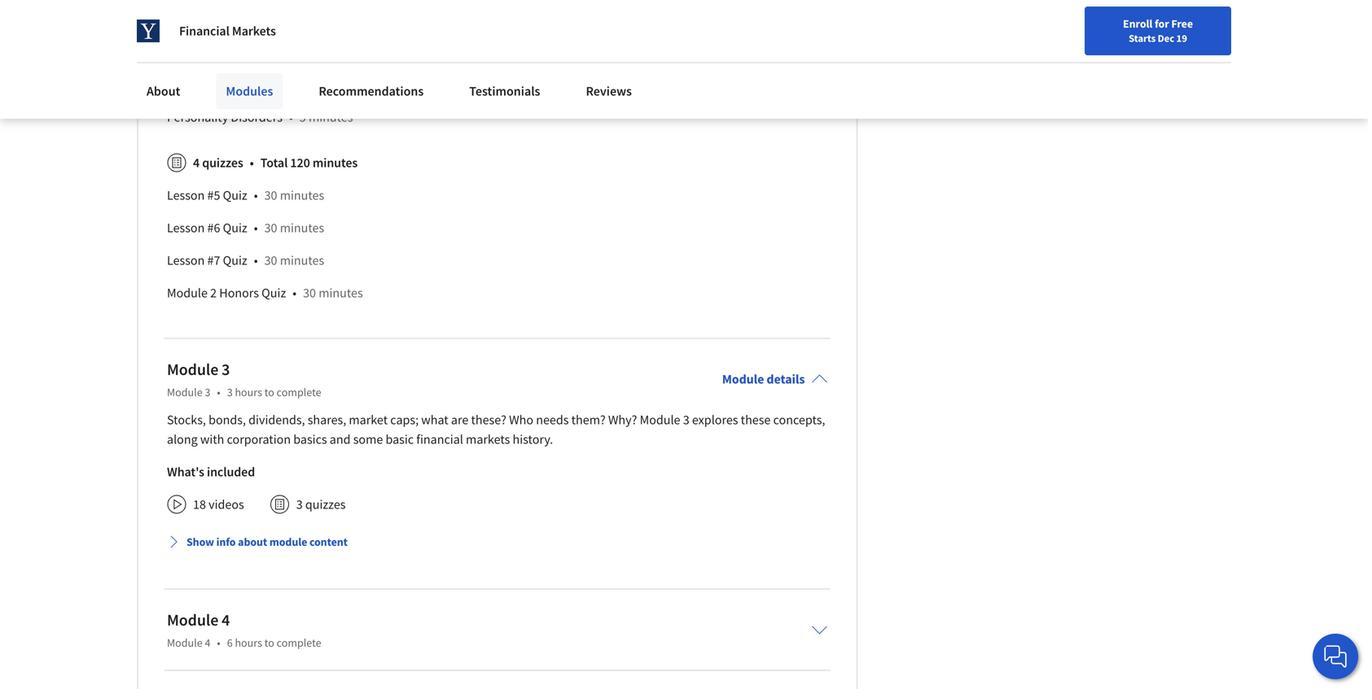 Task type: describe. For each thing, give the bounding box(es) containing it.
quiz for lesson #7 quiz
[[223, 253, 247, 269]]

• up lesson #7 quiz • 30 minutes
[[254, 220, 258, 236]]

module 4 module 4 • 6 hours to complete
[[167, 611, 321, 651]]

logical fallacies • 9 minutes
[[167, 12, 326, 28]]

magical thinking • 8 minutes
[[167, 77, 329, 93]]

enroll
[[1123, 16, 1153, 31]]

quiz for lesson #6 quiz
[[223, 220, 247, 236]]

market
[[349, 412, 388, 429]]

history.
[[513, 432, 553, 448]]

corporation
[[227, 432, 291, 448]]

testimonials link
[[460, 73, 550, 109]]

bonds,
[[209, 412, 246, 429]]

personality
[[167, 109, 228, 126]]

• total 120 minutes
[[250, 155, 358, 171]]

30 for lesson #6 quiz
[[264, 220, 277, 236]]

show info about module content button
[[160, 528, 354, 557]]

• up the module 2 honors quiz • 30 minutes
[[254, 253, 258, 269]]

quizzes for 4 quizzes
[[202, 155, 243, 171]]

starts
[[1129, 32, 1156, 45]]

show info about module content
[[187, 535, 348, 550]]

#5
[[207, 188, 220, 204]]

for
[[1155, 16, 1170, 31]]

modules link
[[216, 73, 283, 109]]

quiz right honors
[[262, 285, 286, 302]]

videos
[[209, 497, 244, 513]]

module 3 module 3 • 3 hours to complete
[[167, 360, 321, 400]]

some
[[353, 432, 383, 448]]

why?
[[608, 412, 637, 429]]

lesson #6 quiz • 30 minutes
[[167, 220, 324, 236]]

them?
[[572, 412, 606, 429]]

5
[[300, 109, 306, 126]]

lesson #7 quiz • 30 minutes
[[167, 253, 324, 269]]

hide info about module content region
[[167, 0, 828, 316]]

• left total
[[250, 155, 254, 171]]

30 for lesson #5 quiz
[[264, 188, 277, 204]]

what's included
[[167, 465, 255, 481]]

lesson for lesson #7 quiz
[[167, 253, 205, 269]]

reviews link
[[576, 73, 642, 109]]

are
[[451, 412, 469, 429]]

lesson for lesson #6 quiz
[[167, 220, 205, 236]]

total
[[260, 155, 288, 171]]

info
[[216, 535, 236, 550]]

quiz for lesson #5 quiz
[[223, 188, 247, 204]]

free
[[1172, 16, 1193, 31]]

logical
[[167, 12, 206, 28]]

stocks, bonds, dividends, shares, market caps; what are these? who needs them? why? module 3 explores these concepts, along with corporation basics and some basic financial markets history.
[[167, 412, 826, 448]]

modules
[[226, 83, 273, 99]]

2 horizontal spatial 4
[[222, 611, 230, 631]]

module inside region
[[167, 285, 208, 302]]

4 inside hide info about module content region
[[193, 155, 200, 171]]

#7
[[207, 253, 220, 269]]

along
[[167, 432, 198, 448]]

• inside module 3 module 3 • 3 hours to complete
[[217, 386, 221, 400]]

chat with us image
[[1323, 644, 1349, 670]]

• up lesson #6 quiz • 30 minutes
[[254, 188, 258, 204]]

yale university image
[[137, 20, 160, 42]]

• inside module 4 module 4 • 6 hours to complete
[[217, 636, 221, 651]]

4 quizzes
[[193, 155, 243, 171]]

who
[[509, 412, 534, 429]]

what
[[421, 412, 449, 429]]

module details
[[722, 372, 805, 388]]

• right honors
[[293, 285, 297, 302]]

financial markets
[[179, 23, 276, 39]]

these
[[741, 412, 771, 429]]

english
[[1056, 18, 1096, 35]]

enroll for free starts dec 19
[[1123, 16, 1193, 45]]

8
[[276, 77, 282, 93]]

to for 4
[[265, 636, 274, 651]]

about link
[[137, 73, 190, 109]]

18 videos
[[193, 497, 244, 513]]



Task type: locate. For each thing, give the bounding box(es) containing it.
to inside module 3 module 3 • 3 hours to complete
[[265, 386, 274, 400]]

quiz right #5
[[223, 188, 247, 204]]

markets
[[232, 23, 276, 39]]

30 down total
[[264, 188, 277, 204]]

quiz
[[223, 188, 247, 204], [223, 220, 247, 236], [223, 253, 247, 269], [262, 285, 286, 302]]

content
[[310, 535, 348, 550]]

2
[[210, 285, 217, 302]]

module inside 'stocks, bonds, dividends, shares, market caps; what are these? who needs them? why? module 3 explores these concepts, along with corporation basics and some basic financial markets history.'
[[640, 412, 681, 429]]

• left the "6"
[[217, 636, 221, 651]]

module
[[270, 535, 307, 550]]

1 vertical spatial hours
[[235, 636, 262, 651]]

18
[[193, 497, 206, 513]]

None search field
[[232, 10, 623, 43]]

• left 5
[[289, 109, 293, 126]]

lesson #5 quiz • 30 minutes
[[167, 188, 324, 204]]

complete inside module 4 module 4 • 6 hours to complete
[[277, 636, 321, 651]]

2 to from the top
[[265, 636, 274, 651]]

3 lesson from the top
[[167, 253, 205, 269]]

dec
[[1158, 32, 1175, 45]]

complete inside module 3 module 3 • 3 hours to complete
[[277, 386, 321, 400]]

quiz right #7
[[223, 253, 247, 269]]

recommendations
[[319, 83, 424, 99]]

2 hours from the top
[[235, 636, 262, 651]]

0 vertical spatial 4
[[193, 155, 200, 171]]

thinking
[[211, 77, 259, 93]]

testimonials
[[469, 83, 540, 99]]

reviews
[[586, 83, 632, 99]]

1 lesson from the top
[[167, 188, 205, 204]]

1 to from the top
[[265, 386, 274, 400]]

show notifications image
[[1149, 20, 1168, 40]]

lesson left #5
[[167, 188, 205, 204]]

lesson for lesson #5 quiz
[[167, 188, 205, 204]]

hours for 4
[[235, 636, 262, 651]]

caps;
[[390, 412, 419, 429]]

120
[[290, 155, 310, 171]]

0 vertical spatial complete
[[277, 386, 321, 400]]

to
[[265, 386, 274, 400], [265, 636, 274, 651]]

complete
[[277, 386, 321, 400], [277, 636, 321, 651]]

30 right honors
[[303, 285, 316, 302]]

magical
[[167, 77, 209, 93]]

3 quizzes
[[296, 497, 346, 513]]

2 lesson from the top
[[167, 220, 205, 236]]

30 for lesson #7 quiz
[[264, 253, 277, 269]]

complete up dividends,
[[277, 386, 321, 400]]

financial
[[417, 432, 463, 448]]

hours up bonds,
[[235, 386, 262, 400]]

honors
[[219, 285, 259, 302]]

1 horizontal spatial quizzes
[[305, 497, 346, 513]]

quizzes inside hide info about module content region
[[202, 155, 243, 171]]

personality disorders • 5 minutes
[[167, 109, 353, 126]]

lesson
[[167, 188, 205, 204], [167, 220, 205, 236], [167, 253, 205, 269]]

hours inside module 3 module 3 • 3 hours to complete
[[235, 386, 262, 400]]

to up dividends,
[[265, 386, 274, 400]]

included
[[207, 465, 255, 481]]

2 vertical spatial 4
[[205, 636, 211, 651]]

complete for module 3
[[277, 386, 321, 400]]

about
[[147, 83, 180, 99]]

basic
[[386, 432, 414, 448]]

1 vertical spatial 4
[[222, 611, 230, 631]]

• up bonds,
[[217, 386, 221, 400]]

4
[[193, 155, 200, 171], [222, 611, 230, 631], [205, 636, 211, 651]]

to inside module 4 module 4 • 6 hours to complete
[[265, 636, 274, 651]]

0 horizontal spatial quizzes
[[202, 155, 243, 171]]

2 complete from the top
[[277, 636, 321, 651]]

1 horizontal spatial 4
[[205, 636, 211, 651]]

complete for module 4
[[277, 636, 321, 651]]

module
[[167, 285, 208, 302], [167, 360, 219, 380], [722, 372, 764, 388], [167, 386, 203, 400], [640, 412, 681, 429], [167, 611, 219, 631], [167, 636, 203, 651]]

module 2 honors quiz • 30 minutes
[[167, 285, 363, 302]]

0 vertical spatial lesson
[[167, 188, 205, 204]]

what's
[[167, 465, 204, 481]]

3
[[222, 360, 230, 380], [205, 386, 211, 400], [227, 386, 233, 400], [683, 412, 690, 429], [296, 497, 303, 513]]

hours inside module 4 module 4 • 6 hours to complete
[[235, 636, 262, 651]]

with
[[200, 432, 224, 448]]

1 vertical spatial to
[[265, 636, 274, 651]]

lesson left #7
[[167, 253, 205, 269]]

about
[[238, 535, 267, 550]]

minutes
[[281, 12, 326, 28], [285, 77, 329, 93], [309, 109, 353, 126], [313, 155, 358, 171], [280, 188, 324, 204], [280, 220, 324, 236], [280, 253, 324, 269], [319, 285, 363, 302]]

9
[[272, 12, 279, 28]]

complete right the "6"
[[277, 636, 321, 651]]

19
[[1177, 32, 1188, 45]]

basics
[[293, 432, 327, 448]]

concepts,
[[774, 412, 826, 429]]

quiz right the #6
[[223, 220, 247, 236]]

show
[[187, 535, 214, 550]]

and
[[330, 432, 351, 448]]

4 up the "6"
[[222, 611, 230, 631]]

0 vertical spatial to
[[265, 386, 274, 400]]

30 up lesson #7 quiz • 30 minutes
[[264, 220, 277, 236]]

these?
[[471, 412, 507, 429]]

details
[[767, 372, 805, 388]]

•
[[262, 12, 266, 28], [265, 77, 269, 93], [289, 109, 293, 126], [250, 155, 254, 171], [254, 188, 258, 204], [254, 220, 258, 236], [254, 253, 258, 269], [293, 285, 297, 302], [217, 386, 221, 400], [217, 636, 221, 651]]

30
[[264, 188, 277, 204], [264, 220, 277, 236], [264, 253, 277, 269], [303, 285, 316, 302]]

quizzes for 3 quizzes
[[305, 497, 346, 513]]

4 down personality at the left of page
[[193, 155, 200, 171]]

to for 3
[[265, 386, 274, 400]]

1 vertical spatial quizzes
[[305, 497, 346, 513]]

6
[[227, 636, 233, 651]]

quizzes up #5
[[202, 155, 243, 171]]

shares,
[[308, 412, 346, 429]]

markets
[[466, 432, 510, 448]]

4 left the "6"
[[205, 636, 211, 651]]

0 horizontal spatial 4
[[193, 155, 200, 171]]

1 vertical spatial complete
[[277, 636, 321, 651]]

hours for 3
[[235, 386, 262, 400]]

1 complete from the top
[[277, 386, 321, 400]]

30 up the module 2 honors quiz • 30 minutes
[[264, 253, 277, 269]]

• left 9
[[262, 12, 266, 28]]

#6
[[207, 220, 220, 236]]

lesson left the #6
[[167, 220, 205, 236]]

quizzes
[[202, 155, 243, 171], [305, 497, 346, 513]]

fallacies
[[208, 12, 255, 28]]

needs
[[536, 412, 569, 429]]

quizzes up content
[[305, 497, 346, 513]]

to right the "6"
[[265, 636, 274, 651]]

0 vertical spatial quizzes
[[202, 155, 243, 171]]

1 vertical spatial lesson
[[167, 220, 205, 236]]

recommendations link
[[309, 73, 434, 109]]

2 vertical spatial lesson
[[167, 253, 205, 269]]

1 hours from the top
[[235, 386, 262, 400]]

• left 8
[[265, 77, 269, 93]]

0 vertical spatial hours
[[235, 386, 262, 400]]

dividends,
[[249, 412, 305, 429]]

explores
[[692, 412, 738, 429]]

stocks,
[[167, 412, 206, 429]]

disorders
[[231, 109, 283, 126]]

3 inside 'stocks, bonds, dividends, shares, market caps; what are these? who needs them? why? module 3 explores these concepts, along with corporation basics and some basic financial markets history.'
[[683, 412, 690, 429]]

hours right the "6"
[[235, 636, 262, 651]]

financial
[[179, 23, 230, 39]]

english button
[[1027, 0, 1125, 53]]



Task type: vqa. For each thing, say whether or not it's contained in the screenshot.
'latest'
no



